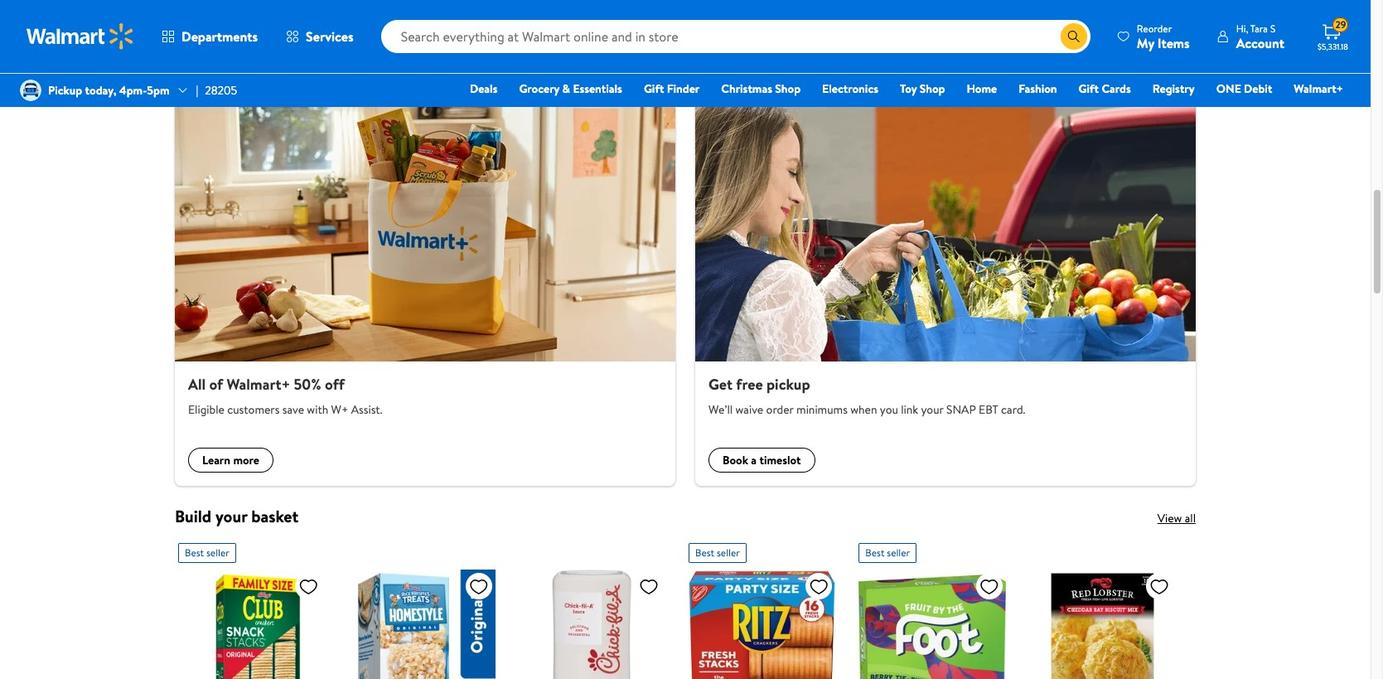 Task type: locate. For each thing, give the bounding box(es) containing it.
add to favorites list, club snack stacks original crackers, 18.8 oz, 9 count image
[[299, 576, 319, 597]]

2 horizontal spatial best seller
[[866, 545, 911, 559]]

essentials
[[573, 80, 623, 97]]

gift left finder
[[644, 80, 665, 97]]

registry
[[1153, 80, 1196, 97]]

gift finder link
[[637, 80, 708, 98]]

deals
[[470, 80, 498, 97]]

cards
[[1102, 80, 1132, 97]]

0 horizontal spatial best seller
[[185, 545, 230, 559]]

grocery & essentials
[[519, 80, 623, 97]]

0 horizontal spatial best
[[185, 545, 204, 559]]

1 vertical spatial save
[[283, 401, 304, 418]]

| 28205
[[196, 82, 237, 99]]

&
[[563, 80, 571, 97]]

your right link at the right bottom of page
[[922, 401, 944, 418]]

save
[[275, 45, 306, 67], [283, 401, 304, 418]]

view all link
[[1158, 510, 1197, 526]]

grocery
[[519, 80, 560, 97]]

seller up ritz fresh stacks original crackers, party size, 23.7 oz (16 stacks) 'image'
[[717, 545, 740, 559]]

2 shop from the left
[[920, 80, 946, 97]]

 image
[[20, 80, 41, 101]]

grocery & essentials link
[[512, 80, 630, 98]]

s
[[1271, 21, 1276, 35]]

all
[[188, 374, 206, 395]]

2 gift from the left
[[1079, 80, 1100, 97]]

1 best from the left
[[185, 545, 204, 559]]

departments
[[182, 27, 258, 46]]

view
[[1158, 510, 1183, 526]]

waive
[[736, 401, 764, 418]]

seller up the fruit by the foot fruit flavored snacks, berry tie-dye, 4.5 oz, 6 ct image
[[888, 545, 911, 559]]

2 best seller from the left
[[696, 545, 740, 559]]

1 horizontal spatial best seller
[[696, 545, 740, 559]]

services
[[306, 27, 354, 46]]

seller
[[206, 545, 230, 559], [717, 545, 740, 559], [888, 545, 911, 559]]

all of walmart+ 50% off eligible customers save with w+ assist.
[[188, 374, 383, 418]]

pickup
[[767, 374, 811, 395]]

best
[[185, 545, 204, 559], [696, 545, 715, 559], [866, 545, 885, 559]]

1 best seller from the left
[[185, 545, 230, 559]]

best for 2nd product group from right
[[696, 545, 715, 559]]

0 vertical spatial your
[[922, 401, 944, 418]]

save inside the all of walmart+ 50% off eligible customers save with w+ assist.
[[283, 401, 304, 418]]

best for fourth product group from left
[[866, 545, 885, 559]]

walmart+
[[1295, 80, 1344, 97], [227, 374, 290, 395]]

4pm-
[[119, 82, 147, 99]]

all
[[1186, 510, 1197, 526]]

1 horizontal spatial gift
[[1079, 80, 1100, 97]]

0 horizontal spatial walmart+
[[227, 374, 290, 395]]

my
[[1138, 34, 1155, 52]]

search icon image
[[1068, 30, 1081, 43]]

gift left cards
[[1079, 80, 1100, 97]]

0 horizontal spatial gift
[[644, 80, 665, 97]]

your
[[922, 401, 944, 418], [216, 505, 248, 527]]

2 best from the left
[[696, 545, 715, 559]]

1 vertical spatial walmart+
[[227, 374, 290, 395]]

red lobster cheddar bay biscuit mix, makes 10 biscuits, 11.36 oz box image
[[1030, 569, 1177, 679]]

gift cards link
[[1072, 80, 1139, 98]]

Walmart Site-Wide search field
[[381, 20, 1091, 53]]

2 horizontal spatial best
[[866, 545, 885, 559]]

0 horizontal spatial your
[[216, 505, 248, 527]]

learn
[[202, 452, 231, 468]]

2 seller from the left
[[717, 545, 740, 559]]

gift inside 'link'
[[1079, 80, 1100, 97]]

with
[[307, 401, 329, 418]]

walmart+ up the customers
[[227, 374, 290, 395]]

list
[[165, 80, 1207, 486]]

deals link
[[463, 80, 505, 98]]

chick-fil-a dipping sauce, 16 fl oz squeeze bottle image
[[519, 569, 666, 679]]

book a timeslot
[[723, 452, 802, 468]]

1 seller from the left
[[206, 545, 230, 559]]

shop for toy shop
[[920, 80, 946, 97]]

we'll
[[709, 401, 733, 418]]

one
[[1217, 80, 1242, 97]]

hi,
[[1237, 21, 1249, 35]]

3 product group from the left
[[689, 536, 836, 679]]

1 vertical spatial your
[[216, 505, 248, 527]]

gift
[[644, 80, 665, 97], [1079, 80, 1100, 97]]

walmart image
[[27, 23, 134, 50]]

save left with
[[283, 401, 304, 418]]

best seller
[[185, 545, 230, 559], [696, 545, 740, 559], [866, 545, 911, 559]]

ways
[[217, 45, 251, 67]]

1 horizontal spatial seller
[[717, 545, 740, 559]]

Search search field
[[381, 20, 1091, 53]]

items
[[1158, 34, 1191, 52]]

walmart+ down $5,331.18
[[1295, 80, 1344, 97]]

services button
[[272, 17, 368, 56]]

add to favorites list, chick-fil-a dipping sauce, 16 fl oz squeeze bottle image
[[639, 576, 659, 597]]

walmart+ link
[[1287, 80, 1352, 98]]

basket
[[251, 505, 299, 527]]

0 horizontal spatial seller
[[206, 545, 230, 559]]

save right the to
[[275, 45, 306, 67]]

5pm
[[147, 82, 170, 99]]

gift cards
[[1079, 80, 1132, 97]]

0 horizontal spatial shop
[[776, 80, 801, 97]]

1 horizontal spatial your
[[922, 401, 944, 418]]

account
[[1237, 34, 1285, 52]]

departments button
[[148, 17, 272, 56]]

shop right christmas on the top of the page
[[776, 80, 801, 97]]

fashion
[[1019, 80, 1058, 97]]

3 best seller from the left
[[866, 545, 911, 559]]

your right build
[[216, 505, 248, 527]]

pickup
[[48, 82, 82, 99]]

shop right toy
[[920, 80, 946, 97]]

1 shop from the left
[[776, 80, 801, 97]]

1 horizontal spatial shop
[[920, 80, 946, 97]]

pickup today, 4pm-5pm
[[48, 82, 170, 99]]

3 best from the left
[[866, 545, 885, 559]]

reorder my items
[[1138, 21, 1191, 52]]

seller down build your basket at bottom left
[[206, 545, 230, 559]]

29
[[1336, 18, 1347, 32]]

debit
[[1245, 80, 1273, 97]]

shop inside "link"
[[920, 80, 946, 97]]

order
[[767, 401, 794, 418]]

a
[[752, 452, 757, 468]]

1 gift from the left
[[644, 80, 665, 97]]

0 vertical spatial walmart+
[[1295, 80, 1344, 97]]

3 seller from the left
[[888, 545, 911, 559]]

get
[[709, 374, 733, 395]]

2 horizontal spatial seller
[[888, 545, 911, 559]]

eligible
[[188, 401, 225, 418]]

build your basket
[[175, 505, 299, 527]]

fashion link
[[1012, 80, 1065, 98]]

1 horizontal spatial best
[[696, 545, 715, 559]]

gift finder
[[644, 80, 700, 97]]

electronics link
[[815, 80, 886, 98]]

|
[[196, 82, 198, 99]]

product group
[[178, 536, 325, 679], [349, 536, 496, 679], [689, 536, 836, 679], [859, 536, 1006, 679]]

one debit link
[[1210, 80, 1281, 98]]

w+
[[331, 401, 349, 418]]

shop
[[776, 80, 801, 97], [920, 80, 946, 97]]

tara
[[1251, 21, 1269, 35]]

of
[[209, 374, 223, 395]]



Task type: vqa. For each thing, say whether or not it's contained in the screenshot.
Special
no



Task type: describe. For each thing, give the bounding box(es) containing it.
your inside get free pickup we'll waive order minimums when you link your snap ebt card.
[[922, 401, 944, 418]]

link
[[902, 401, 919, 418]]

one debit
[[1217, 80, 1273, 97]]

minimums
[[797, 401, 848, 418]]

50%
[[294, 374, 321, 395]]

reorder
[[1138, 21, 1173, 35]]

view all
[[1158, 510, 1197, 526]]

assist.
[[351, 401, 383, 418]]

more
[[233, 452, 260, 468]]

timeslot
[[760, 452, 802, 468]]

registry link
[[1146, 80, 1203, 98]]

snap
[[947, 401, 977, 418]]

to
[[255, 45, 271, 67]]

get free pickup we'll waive order minimums when you link your snap ebt card.
[[709, 374, 1026, 418]]

1 product group from the left
[[178, 536, 325, 679]]

seller for fourth product group from left
[[888, 545, 911, 559]]

today,
[[85, 82, 116, 99]]

0 vertical spatial save
[[275, 45, 306, 67]]

rice krispies treats homestyle original chewy marshmallow snack bars, shelf-stable, 13.96 oz, 12 count image
[[349, 569, 496, 679]]

card.
[[1002, 401, 1026, 418]]

seller for first product group
[[206, 545, 230, 559]]

book
[[723, 452, 749, 468]]

customers
[[227, 401, 280, 418]]

christmas shop
[[722, 80, 801, 97]]

2 product group from the left
[[349, 536, 496, 679]]

hi, tara s account
[[1237, 21, 1285, 52]]

home link
[[960, 80, 1005, 98]]

gift for gift cards
[[1079, 80, 1100, 97]]

add to favorites list, fruit by the foot fruit flavored snacks, berry tie-dye, 4.5 oz, 6 ct image
[[980, 576, 1000, 597]]

toy
[[901, 80, 917, 97]]

shop for christmas shop
[[776, 80, 801, 97]]

build
[[175, 505, 212, 527]]

seller for 2nd product group from right
[[717, 545, 740, 559]]

fruit by the foot fruit flavored snacks, berry tie-dye, 4.5 oz, 6 ct image
[[859, 569, 1006, 679]]

christmas shop link
[[714, 80, 809, 98]]

1 horizontal spatial walmart+
[[1295, 80, 1344, 97]]

club snack stacks original crackers, 18.8 oz, 9 count image
[[178, 569, 325, 679]]

toy shop
[[901, 80, 946, 97]]

get free pickup list item
[[686, 80, 1207, 486]]

finder
[[667, 80, 700, 97]]

free
[[737, 374, 763, 395]]

toy shop link
[[893, 80, 953, 98]]

best for first product group
[[185, 545, 204, 559]]

$5,331.18
[[1318, 41, 1349, 52]]

christmas
[[722, 80, 773, 97]]

add to favorites list, ritz fresh stacks original crackers, party size, 23.7 oz (16 stacks) image
[[810, 576, 829, 597]]

best seller for 2nd product group from right
[[696, 545, 740, 559]]

more ways to save
[[175, 45, 306, 67]]

when
[[851, 401, 878, 418]]

off
[[325, 374, 345, 395]]

best seller for first product group
[[185, 545, 230, 559]]

all of walmart+ 50% off list item
[[165, 80, 686, 486]]

4 product group from the left
[[859, 536, 1006, 679]]

add to favorites list, red lobster cheddar bay biscuit mix, makes 10 biscuits, 11.36 oz box image
[[1150, 576, 1170, 597]]

home
[[967, 80, 998, 97]]

list containing all of walmart+ 50% off
[[165, 80, 1207, 486]]

best seller for fourth product group from left
[[866, 545, 911, 559]]

you
[[880, 401, 899, 418]]

ritz fresh stacks original crackers, party size, 23.7 oz (16 stacks) image
[[689, 569, 836, 679]]

28205
[[205, 82, 237, 99]]

more
[[175, 45, 213, 67]]

walmart+ inside the all of walmart+ 50% off eligible customers save with w+ assist.
[[227, 374, 290, 395]]

learn more
[[202, 452, 260, 468]]

electronics
[[823, 80, 879, 97]]

add to favorites list, rice krispies treats homestyle original chewy marshmallow snack bars, shelf-stable, 13.96 oz, 12 count image
[[469, 576, 489, 597]]

gift for gift finder
[[644, 80, 665, 97]]

ebt
[[979, 401, 999, 418]]



